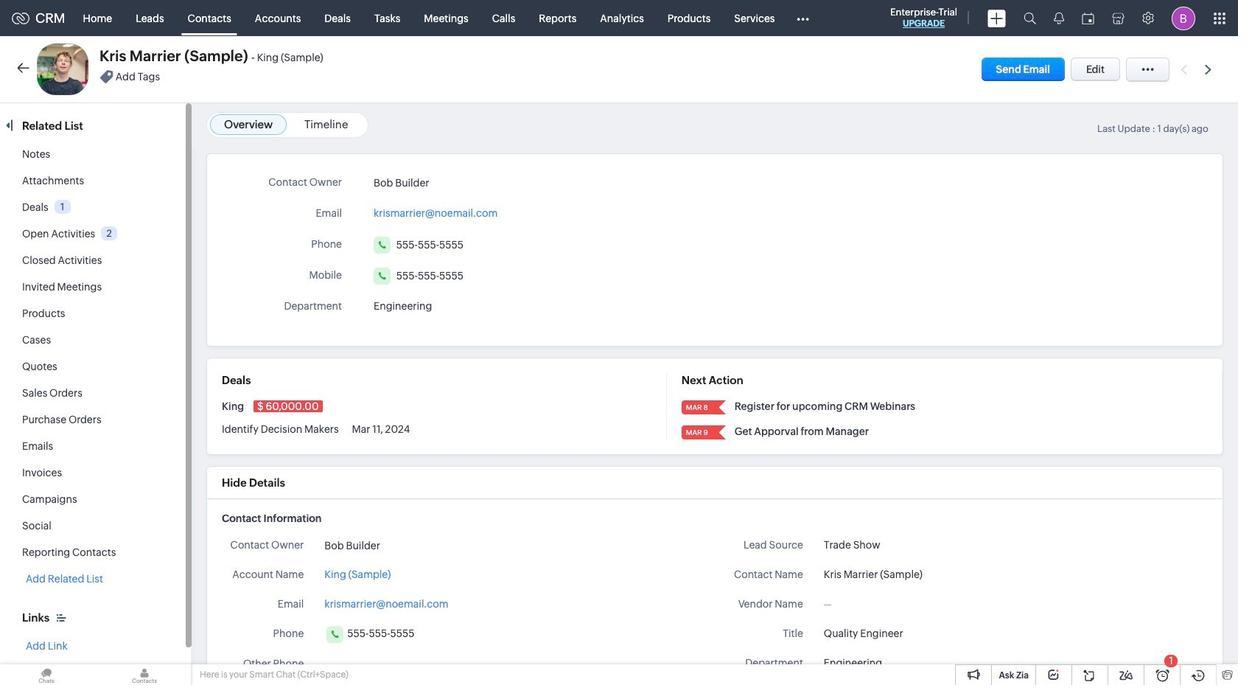 Task type: describe. For each thing, give the bounding box(es) containing it.
next record image
[[1206, 65, 1215, 74]]

Other Modules field
[[787, 6, 819, 30]]

previous record image
[[1181, 65, 1188, 74]]

calendar image
[[1082, 12, 1095, 24]]

search image
[[1024, 12, 1037, 24]]

chats image
[[0, 664, 93, 685]]

profile image
[[1172, 6, 1196, 30]]

create menu image
[[988, 9, 1007, 27]]

contacts image
[[98, 664, 191, 685]]



Task type: locate. For each thing, give the bounding box(es) containing it.
signals element
[[1046, 0, 1074, 36]]

signals image
[[1054, 12, 1065, 24]]

logo image
[[12, 12, 29, 24]]

create menu element
[[979, 0, 1015, 36]]

profile element
[[1164, 0, 1205, 36]]

search element
[[1015, 0, 1046, 36]]



Task type: vqa. For each thing, say whether or not it's contained in the screenshot.
Profile element
yes



